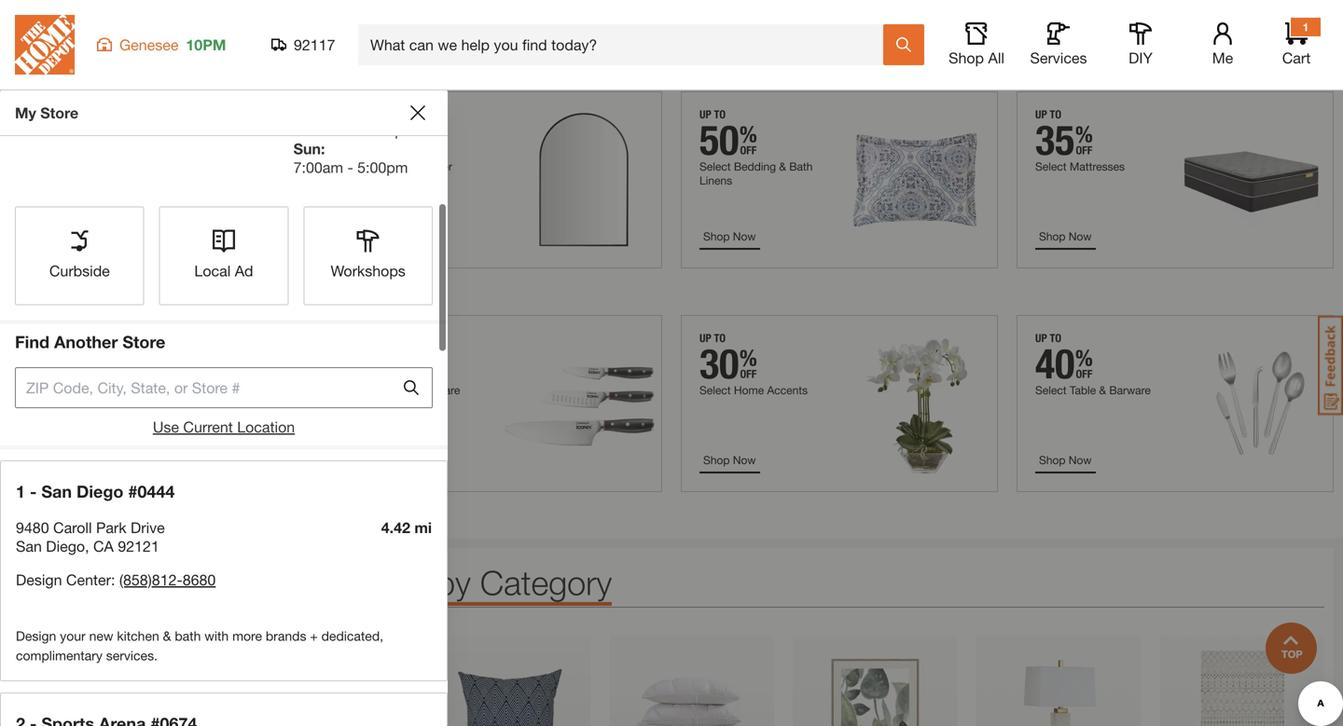 Task type: vqa. For each thing, say whether or not it's contained in the screenshot.
2nd DESIGN from the top of the page
yes



Task type: locate. For each thing, give the bounding box(es) containing it.
& left bath
[[163, 629, 171, 644]]

1 10:00pm from the top
[[357, 84, 416, 102]]

10:00pm down drawer close image
[[357, 121, 416, 139]]

0 vertical spatial san
[[41, 482, 72, 502]]

0444
[[137, 482, 175, 502]]

cart 1
[[1282, 21, 1311, 67]]

genesee 10pm
[[119, 36, 226, 54]]

&
[[163, 629, 171, 644], [48, 671, 56, 686]]

store
[[40, 104, 79, 122], [123, 332, 165, 352]]

0 horizontal spatial 1
[[16, 482, 25, 502]]

home down the furniture link
[[19, 584, 54, 599]]

1 vertical spatial design
[[16, 629, 56, 644]]

-
[[347, 84, 353, 102], [347, 121, 353, 139], [347, 159, 353, 176], [30, 482, 37, 502]]

- up 9480
[[30, 482, 37, 502]]

6:00am down '92117'
[[294, 84, 343, 102]]

design left the "center"
[[16, 571, 62, 589]]

curbside button
[[16, 208, 143, 305]]

up to 35% off select mattresses image
[[1017, 91, 1334, 269]]

0 vertical spatial &
[[163, 629, 171, 644]]

0 vertical spatial diego
[[77, 482, 123, 502]]

6:00am up sun: in the left of the page
[[294, 121, 343, 139]]

0 horizontal spatial home
[[19, 584, 54, 599]]

essentials
[[147, 9, 291, 48]]

mi
[[415, 519, 432, 537]]

1 horizontal spatial store
[[123, 332, 165, 352]]

6:00am inside the 6:00am - 10:00pm sun: 7:00am - 5:00pm
[[294, 121, 343, 139]]

store right another
[[123, 332, 165, 352]]

diego down caroll
[[46, 538, 85, 555]]

home for home decor by category
[[243, 563, 330, 603]]

0 vertical spatial 1
[[1303, 21, 1309, 34]]

baby
[[60, 671, 90, 686]]

brands
[[266, 629, 306, 644]]

services.
[[106, 648, 158, 664]]

find another store
[[15, 332, 165, 352]]

0 vertical spatial 6:00am
[[294, 84, 343, 102]]

kids & baby furniture link
[[19, 671, 146, 686]]

- down 6:00am - 10:00pm at the top left of page
[[347, 121, 353, 139]]

every
[[348, 9, 427, 48]]

2 10:00pm from the top
[[357, 121, 416, 139]]

0 horizontal spatial store
[[40, 104, 79, 122]]

design up complimentary at left bottom
[[16, 629, 56, 644]]

10:00pm for 6:00am - 10:00pm sun: 7:00am - 5:00pm
[[357, 121, 416, 139]]

decor
[[340, 563, 427, 603]]

9480
[[16, 519, 49, 537]]

san down 9480
[[16, 538, 42, 555]]

location
[[237, 418, 295, 436]]

center
[[66, 571, 111, 589]]

new
[[89, 629, 113, 644]]

drawer close image
[[410, 105, 425, 120]]

1 horizontal spatial home
[[243, 563, 330, 603]]

category
[[480, 563, 612, 603]]

2 design from the top
[[16, 629, 56, 644]]

0 vertical spatial 10:00pm
[[357, 84, 416, 102]]

1 horizontal spatial &
[[163, 629, 171, 644]]

1 design from the top
[[16, 571, 62, 589]]

more
[[232, 629, 262, 644]]

1 vertical spatial san
[[16, 538, 42, 555]]

up to 30% off select home accents image
[[681, 315, 998, 492]]

home up the brands
[[243, 563, 330, 603]]

What can we help you find today? search field
[[370, 25, 883, 64]]

up to 50% off select bedding & bath linens image
[[681, 91, 998, 269]]

design your new kitchen & bath with more brands + dedicated, complimentary services.
[[16, 629, 383, 664]]

1 vertical spatial &
[[48, 671, 56, 686]]

design inside design your new kitchen & bath with more brands + dedicated, complimentary services.
[[16, 629, 56, 644]]

drive
[[131, 519, 165, 537]]

#
[[128, 482, 137, 502]]

10:00pm up drawer close image
[[357, 84, 416, 102]]

design
[[16, 571, 62, 589], [16, 629, 56, 644]]

1 inside cart 1
[[1303, 21, 1309, 34]]

92121
[[118, 538, 159, 555]]

6:00am
[[294, 84, 343, 102], [294, 121, 343, 139]]

0 vertical spatial design
[[16, 571, 62, 589]]

1
[[1303, 21, 1309, 34], [16, 482, 25, 502]]

up to 40% off select furniture image
[[9, 91, 327, 269]]

san
[[41, 482, 72, 502], [16, 538, 42, 555]]

furniture image
[[243, 636, 407, 727]]

san up caroll
[[41, 482, 72, 502]]

rugs image
[[1160, 636, 1325, 727]]

bath
[[175, 629, 201, 644]]

& right kids
[[48, 671, 56, 686]]

with
[[205, 629, 229, 644]]

5:00pm
[[357, 159, 408, 176]]

furniture
[[19, 560, 71, 575], [95, 584, 147, 599], [76, 642, 128, 657], [94, 671, 146, 686]]

workshops button
[[304, 208, 432, 305]]

my store
[[15, 104, 79, 122]]

current
[[183, 418, 233, 436]]

10:00pm inside the 6:00am - 10:00pm sun: 7:00am - 5:00pm
[[357, 121, 416, 139]]

1 vertical spatial diego
[[46, 538, 85, 555]]

1 up 9480
[[16, 482, 25, 502]]

diego left #
[[77, 482, 123, 502]]

feedback link image
[[1318, 315, 1343, 416]]

diego
[[77, 482, 123, 502], [46, 538, 85, 555]]

by
[[436, 563, 471, 603]]

2 6:00am from the top
[[294, 121, 343, 139]]

1 vertical spatial 6:00am
[[294, 121, 343, 139]]

6:00am for 6:00am - 10:00pm sun: 7:00am - 5:00pm
[[294, 121, 343, 139]]

10pm
[[186, 36, 226, 54]]

1 horizontal spatial 1
[[1303, 21, 1309, 34]]

1 6:00am from the top
[[294, 84, 343, 102]]

- up the 6:00am - 10:00pm sun: 7:00am - 5:00pm
[[347, 84, 353, 102]]

the home depot logo image
[[15, 15, 75, 75]]

10:00pm
[[357, 84, 416, 102], [357, 121, 416, 139]]

& inside design your new kitchen & bath with more brands + dedicated, complimentary services.
[[163, 629, 171, 644]]

1 up cart
[[1303, 21, 1309, 34]]

furniture link
[[19, 558, 71, 577]]

4.42 mi
[[381, 519, 432, 537]]

store right my
[[40, 104, 79, 122]]

- right 7:00am
[[347, 159, 353, 176]]

0 horizontal spatial &
[[48, 671, 56, 686]]

workshops
[[331, 262, 406, 280]]

home office furniture
[[19, 584, 147, 599]]

1 vertical spatial 10:00pm
[[357, 121, 416, 139]]

local ad
[[194, 262, 253, 280]]

kitchen
[[117, 629, 159, 644]]

- for 1 - san diego # 0444
[[30, 482, 37, 502]]

4.42
[[381, 519, 410, 537]]



Task type: describe. For each thing, give the bounding box(es) containing it.
design for design center : (858)812-8680
[[16, 571, 62, 589]]

room
[[436, 9, 524, 48]]

entryway furniture
[[19, 642, 128, 657]]

up
[[96, 9, 138, 48]]

home for home office furniture
[[19, 584, 54, 599]]

92117
[[294, 36, 335, 54]]

8680
[[183, 571, 216, 589]]

caroll
[[53, 519, 92, 537]]

,
[[85, 538, 89, 555]]

your
[[60, 629, 86, 644]]

design center : (858)812-8680
[[16, 571, 216, 589]]

all
[[988, 49, 1005, 67]]

san inside '9480 caroll park drive san diego , ca 92121'
[[16, 538, 42, 555]]

lighting image
[[976, 636, 1141, 727]]

1 vertical spatial 1
[[16, 482, 25, 502]]

services
[[1030, 49, 1087, 67]]

find
[[15, 332, 49, 352]]

92117 button
[[271, 35, 336, 54]]

diy button
[[1111, 22, 1171, 67]]

7:00am
[[294, 159, 343, 176]]

cart
[[1282, 49, 1311, 67]]

0 vertical spatial store
[[40, 104, 79, 122]]

1 vertical spatial store
[[123, 332, 165, 352]]

+
[[310, 629, 318, 644]]

ca
[[93, 538, 114, 555]]

6:00am - 10:00pm sun: 7:00am - 5:00pm
[[294, 121, 416, 176]]

up to 30% off select wall decor image
[[345, 91, 662, 269]]

use current location
[[153, 418, 295, 436]]

10:00pm for 6:00am - 10:00pm
[[357, 84, 416, 102]]

wall decor image
[[793, 636, 958, 727]]

:
[[111, 571, 115, 589]]

dedicated,
[[322, 629, 383, 644]]

- for 6:00am - 10:00pm
[[347, 84, 353, 102]]

shop
[[949, 49, 984, 67]]

up to 35% off select kitchen appliances image
[[9, 315, 327, 492]]

ad
[[235, 262, 253, 280]]

kids
[[19, 671, 45, 686]]

up to 40% off select kitchenware image
[[345, 315, 662, 492]]

home accents image
[[426, 636, 591, 727]]

complimentary
[[16, 648, 102, 664]]

6:00am - 10:00pm
[[294, 84, 416, 102]]

ZIP Code, City, State, or Store # text field
[[15, 368, 401, 409]]

(858)812-8680 link
[[119, 571, 216, 589]]

entryway furniture link
[[19, 642, 128, 657]]

park
[[96, 519, 126, 537]]

home office furniture link
[[19, 584, 147, 599]]

wrap
[[9, 9, 86, 48]]

diy
[[1129, 49, 1153, 67]]

shop all button
[[947, 22, 1007, 67]]

(858)812-
[[119, 571, 183, 589]]

local ad button
[[160, 208, 288, 305]]

another
[[54, 332, 118, 352]]

for
[[300, 9, 338, 48]]

bedding & bath image
[[609, 636, 774, 727]]

shop all
[[949, 49, 1005, 67]]

genesee
[[119, 36, 179, 54]]

kids & baby furniture
[[19, 671, 146, 686]]

- for 6:00am - 10:00pm sun: 7:00am - 5:00pm
[[347, 121, 353, 139]]

sun:
[[294, 140, 325, 158]]

wrap up essentials for every room
[[9, 9, 524, 48]]

me button
[[1193, 22, 1253, 67]]

home decor by category
[[243, 563, 612, 603]]

my
[[15, 104, 36, 122]]

curbside
[[49, 262, 110, 280]]

6:00am for 6:00am - 10:00pm
[[294, 84, 343, 102]]

use
[[153, 418, 179, 436]]

1 - san diego # 0444
[[16, 482, 175, 502]]

diego inside '9480 caroll park drive san diego , ca 92121'
[[46, 538, 85, 555]]

local
[[194, 262, 231, 280]]

me
[[1213, 49, 1234, 67]]

entryway
[[19, 642, 72, 657]]

9480 caroll park drive san diego , ca 92121
[[16, 519, 165, 555]]

services button
[[1029, 22, 1089, 67]]

office
[[57, 584, 92, 599]]

use current location button
[[15, 416, 433, 438]]

up to 40% off tableware and bar image
[[1017, 315, 1334, 492]]

design for design your new kitchen & bath with more brands + dedicated, complimentary services.
[[16, 629, 56, 644]]



